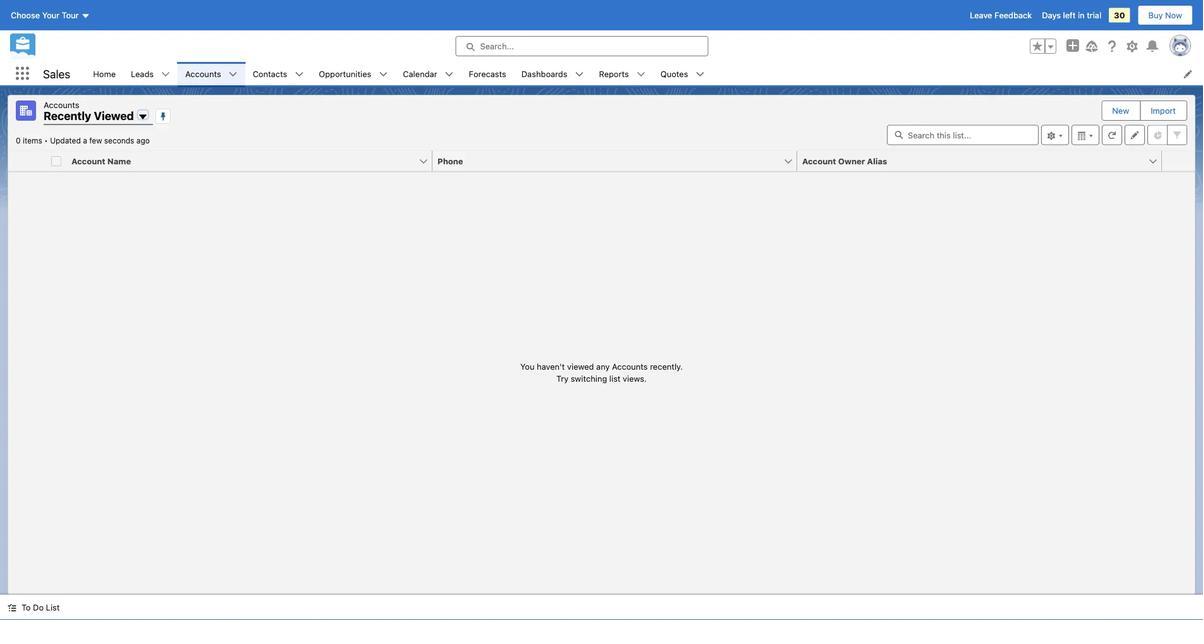 Task type: locate. For each thing, give the bounding box(es) containing it.
quotes
[[661, 69, 688, 78]]

text default image right 'calendar'
[[445, 70, 454, 79]]

days
[[1042, 10, 1061, 20]]

text default image inside dashboards list item
[[575, 70, 584, 79]]

trial
[[1087, 10, 1102, 20]]

reports
[[599, 69, 629, 78]]

leave feedback
[[970, 10, 1032, 20]]

sales
[[43, 67, 70, 80]]

items
[[23, 136, 42, 145]]

accounts
[[185, 69, 221, 78], [44, 100, 79, 109], [612, 362, 648, 371]]

None search field
[[887, 125, 1039, 145]]

any
[[596, 362, 610, 371]]

accounts right leads list item
[[185, 69, 221, 78]]

text default image right reports at the top of the page
[[637, 70, 645, 79]]

list
[[609, 374, 621, 383]]

text default image inside reports 'list item'
[[637, 70, 645, 79]]

•
[[44, 136, 48, 145]]

to do list button
[[0, 595, 67, 620]]

buy now
[[1149, 10, 1182, 20]]

text default image inside leads list item
[[161, 70, 170, 79]]

quotes list item
[[653, 62, 712, 85]]

search...
[[480, 41, 514, 51]]

import button
[[1141, 101, 1186, 120]]

try
[[556, 374, 569, 383]]

accounts down sales
[[44, 100, 79, 109]]

account for account name
[[71, 156, 105, 166]]

account name button
[[66, 151, 419, 171]]

list
[[86, 62, 1203, 85]]

viewed
[[94, 109, 134, 123]]

action image
[[1162, 151, 1195, 171]]

leads
[[131, 69, 154, 78]]

text default image down search... button
[[575, 70, 584, 79]]

days left in trial
[[1042, 10, 1102, 20]]

text default image inside contacts list item
[[295, 70, 304, 79]]

group
[[1030, 39, 1057, 54]]

leave
[[970, 10, 992, 20]]

new button
[[1102, 101, 1140, 120]]

account left owner
[[802, 156, 836, 166]]

accounts up 'views.'
[[612, 362, 648, 371]]

text default image inside the accounts list item
[[229, 70, 238, 79]]

text default image inside calendar "list item"
[[445, 70, 454, 79]]

text default image for leads
[[161, 70, 170, 79]]

home
[[93, 69, 116, 78]]

seconds
[[104, 136, 134, 145]]

dashboards list item
[[514, 62, 591, 85]]

2 vertical spatial accounts
[[612, 362, 648, 371]]

2 horizontal spatial accounts
[[612, 362, 648, 371]]

text default image right quotes
[[696, 70, 705, 79]]

1 horizontal spatial text default image
[[445, 70, 454, 79]]

list containing home
[[86, 62, 1203, 85]]

recently viewed status
[[16, 136, 50, 145]]

1 horizontal spatial accounts
[[185, 69, 221, 78]]

account for account owner alias
[[802, 156, 836, 166]]

account
[[71, 156, 105, 166], [802, 156, 836, 166]]

text default image inside quotes list item
[[696, 70, 705, 79]]

account owner alias
[[802, 156, 887, 166]]

phone button
[[432, 151, 783, 171]]

item number element
[[8, 151, 46, 172]]

1 horizontal spatial account
[[802, 156, 836, 166]]

contacts list item
[[245, 62, 311, 85]]

text default image left 'calendar'
[[379, 70, 388, 79]]

1 account from the left
[[71, 156, 105, 166]]

accounts inside "link"
[[185, 69, 221, 78]]

do
[[33, 603, 44, 612]]

0 horizontal spatial text default image
[[295, 70, 304, 79]]

text default image right contacts
[[295, 70, 304, 79]]

account name element
[[66, 151, 440, 172]]

text default image left the to
[[8, 604, 16, 612]]

you
[[520, 362, 535, 371]]

1 vertical spatial accounts
[[44, 100, 79, 109]]

forecasts link
[[461, 62, 514, 85]]

you haven't viewed any accounts recently. try switching list views.
[[520, 362, 683, 383]]

status containing you haven't viewed any accounts recently.
[[520, 360, 683, 385]]

text default image left contacts
[[229, 70, 238, 79]]

text default image right leads
[[161, 70, 170, 79]]

recently viewed|accounts|list view element
[[8, 95, 1196, 595]]

text default image
[[295, 70, 304, 79], [445, 70, 454, 79]]

quotes link
[[653, 62, 696, 85]]

accounts link
[[178, 62, 229, 85]]

0 horizontal spatial account
[[71, 156, 105, 166]]

tour
[[62, 10, 79, 20]]

text default image
[[161, 70, 170, 79], [229, 70, 238, 79], [379, 70, 388, 79], [575, 70, 584, 79], [637, 70, 645, 79], [696, 70, 705, 79], [8, 604, 16, 612]]

text default image inside opportunities list item
[[379, 70, 388, 79]]

opportunities
[[319, 69, 371, 78]]

0 vertical spatial accounts
[[185, 69, 221, 78]]

1 text default image from the left
[[295, 70, 304, 79]]

2 text default image from the left
[[445, 70, 454, 79]]

cell
[[46, 151, 66, 172]]

status inside recently viewed|accounts|list view element
[[520, 360, 683, 385]]

2 account from the left
[[802, 156, 836, 166]]

status
[[520, 360, 683, 385]]

account down a
[[71, 156, 105, 166]]



Task type: describe. For each thing, give the bounding box(es) containing it.
accounts inside you haven't viewed any accounts recently. try switching list views.
[[612, 362, 648, 371]]

dashboards
[[521, 69, 567, 78]]

text default image for opportunities
[[379, 70, 388, 79]]

choose your tour
[[11, 10, 79, 20]]

owner
[[838, 156, 865, 166]]

list
[[46, 603, 60, 612]]

calendar link
[[395, 62, 445, 85]]

text default image for reports
[[637, 70, 645, 79]]

ago
[[136, 136, 150, 145]]

new
[[1112, 106, 1129, 115]]

text default image for accounts
[[229, 70, 238, 79]]

views.
[[623, 374, 647, 383]]

left
[[1063, 10, 1076, 20]]

0 horizontal spatial accounts
[[44, 100, 79, 109]]

30
[[1114, 10, 1125, 20]]

leads link
[[123, 62, 161, 85]]

choose your tour button
[[10, 5, 91, 25]]

import
[[1151, 106, 1176, 115]]

calendar list item
[[395, 62, 461, 85]]

buy
[[1149, 10, 1163, 20]]

a
[[83, 136, 87, 145]]

home link
[[86, 62, 123, 85]]

account owner alias button
[[797, 151, 1148, 171]]

account owner alias element
[[797, 151, 1170, 172]]

opportunities link
[[311, 62, 379, 85]]

reports link
[[591, 62, 637, 85]]

forecasts
[[469, 69, 506, 78]]

haven't
[[537, 362, 565, 371]]

text default image for contacts
[[295, 70, 304, 79]]

contacts link
[[245, 62, 295, 85]]

in
[[1078, 10, 1085, 20]]

dashboards link
[[514, 62, 575, 85]]

recently viewed
[[44, 109, 134, 123]]

now
[[1165, 10, 1182, 20]]

choose
[[11, 10, 40, 20]]

name
[[107, 156, 131, 166]]

leads list item
[[123, 62, 178, 85]]

cell inside recently viewed|accounts|list view element
[[46, 151, 66, 172]]

contacts
[[253, 69, 287, 78]]

text default image for quotes
[[696, 70, 705, 79]]

to
[[21, 603, 31, 612]]

Search Recently Viewed list view. search field
[[887, 125, 1039, 145]]

to do list
[[21, 603, 60, 612]]

switching
[[571, 374, 607, 383]]

recently
[[44, 109, 91, 123]]

0
[[16, 136, 21, 145]]

account name
[[71, 156, 131, 166]]

text default image for dashboards
[[575, 70, 584, 79]]

buy now button
[[1138, 5, 1193, 25]]

few
[[89, 136, 102, 145]]

viewed
[[567, 362, 594, 371]]

search... button
[[456, 36, 708, 56]]

feedback
[[995, 10, 1032, 20]]

item number image
[[8, 151, 46, 171]]

calendar
[[403, 69, 437, 78]]

updated
[[50, 136, 81, 145]]

phone
[[438, 156, 463, 166]]

leave feedback link
[[970, 10, 1032, 20]]

alias
[[867, 156, 887, 166]]

your
[[42, 10, 59, 20]]

reports list item
[[591, 62, 653, 85]]

text default image for calendar
[[445, 70, 454, 79]]

recently.
[[650, 362, 683, 371]]

action element
[[1162, 151, 1195, 172]]

none search field inside recently viewed|accounts|list view element
[[887, 125, 1039, 145]]

text default image inside to do list button
[[8, 604, 16, 612]]

opportunities list item
[[311, 62, 395, 85]]

0 items • updated a few seconds ago
[[16, 136, 150, 145]]

accounts list item
[[178, 62, 245, 85]]

phone element
[[432, 151, 805, 172]]



Task type: vqa. For each thing, say whether or not it's contained in the screenshot.
Account Name
yes



